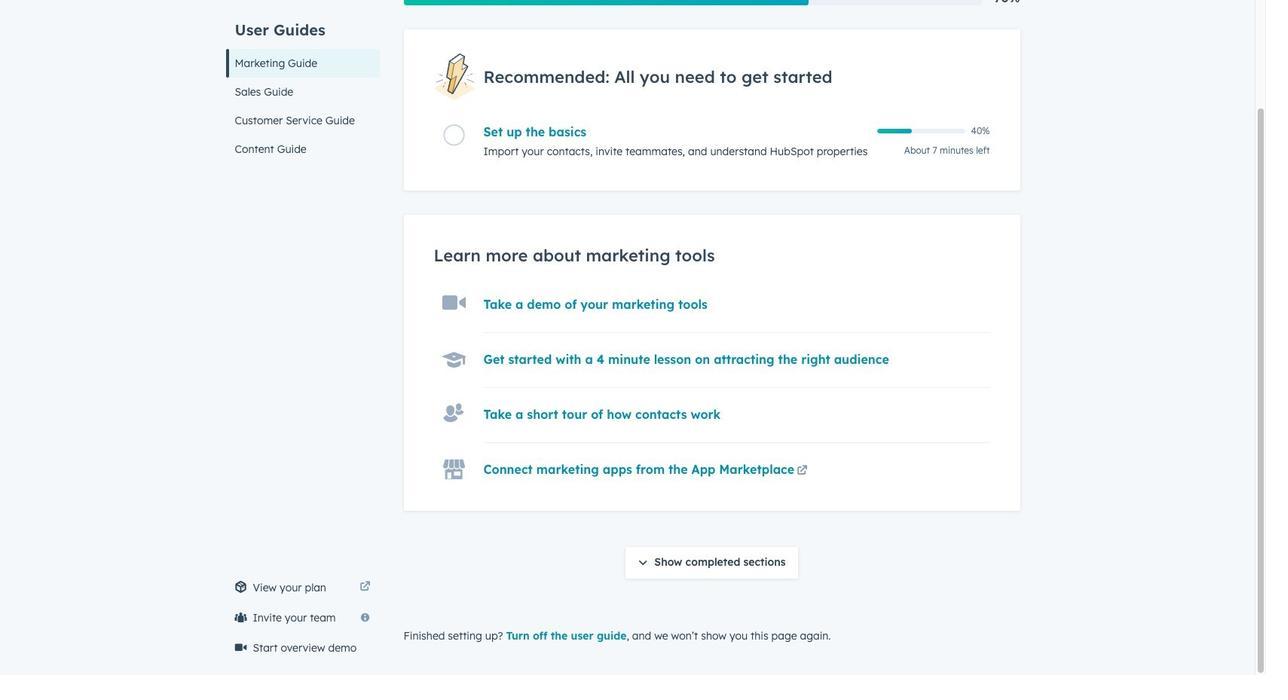 Task type: describe. For each thing, give the bounding box(es) containing it.
[object object] complete progress bar
[[877, 129, 912, 134]]

user guides element
[[226, 0, 379, 164]]



Task type: vqa. For each thing, say whether or not it's contained in the screenshot.
"[object Object] complete" PROGRESS BAR
yes



Task type: locate. For each thing, give the bounding box(es) containing it.
progress bar
[[404, 0, 809, 5]]

link opens in a new window image
[[797, 466, 808, 477], [360, 579, 370, 597], [360, 582, 370, 593]]

link opens in a new window image
[[797, 463, 808, 481]]



